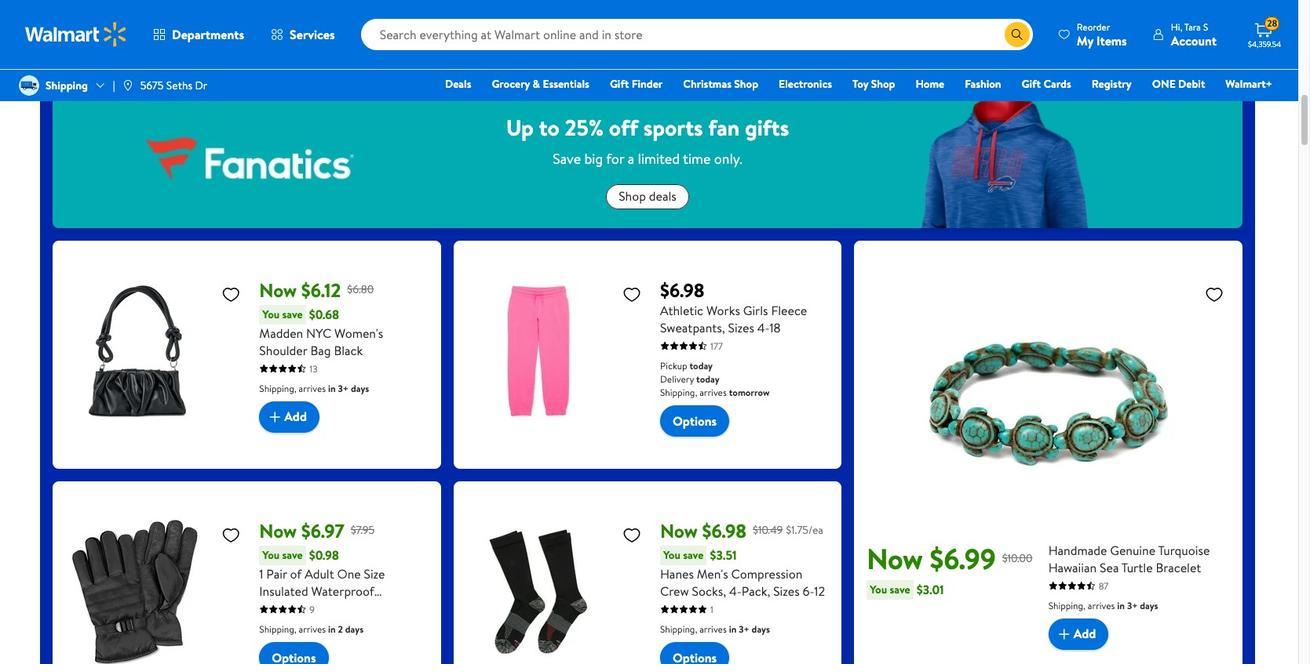 Task type: describe. For each thing, give the bounding box(es) containing it.
you inside 'you save $3.01'
[[870, 582, 887, 598]]

$0.68
[[309, 306, 339, 324]]

finder
[[632, 76, 663, 92]]

limited
[[638, 149, 680, 168]]

options link up 'registry' link
[[1061, 10, 1130, 41]]

shipping, up add to cart icon
[[1049, 599, 1086, 613]]

6-
[[803, 583, 814, 600]]

tomorrow
[[729, 386, 770, 399]]

shipping, for now $6.97
[[259, 623, 297, 636]]

s
[[1203, 20, 1208, 33]]

gift for gift cards
[[1022, 76, 1041, 92]]

shop for christmas shop
[[734, 76, 758, 92]]

gift cards
[[1022, 76, 1071, 92]]

today down 177
[[690, 359, 713, 373]]

compression
[[731, 566, 803, 583]]

departments button
[[140, 16, 258, 53]]

size
[[364, 566, 385, 583]]

1 inside you save $0.98 1 pair of adult one size insulated waterproof windproof cold winter weather gloves for snow, wind, rain, hail, freezing temperatures and
[[259, 566, 263, 583]]

days down turtle
[[1140, 599, 1158, 613]]

gift cards link
[[1015, 75, 1078, 93]]

add to favorites list, 1 pair of adult one size insulated waterproof windproof cold winter weather gloves for snow, wind, rain, hail, freezing temperatures and harsh climates in black image
[[222, 526, 241, 545]]

$7.95
[[351, 523, 375, 538]]

tara
[[1185, 20, 1201, 33]]

1 vertical spatial add button
[[1049, 619, 1109, 651]]

for inside up to 25% off sports fan gifts save big for a limited time only.
[[606, 149, 624, 168]]

turquoise
[[1158, 542, 1210, 559]]

up to 25% off sports fan gifts save big for a limited time only.
[[506, 112, 789, 168]]

in for now $6.98
[[729, 623, 737, 636]]

3+ for now $6.12
[[338, 382, 349, 395]]

girls
[[743, 302, 768, 319]]

13
[[310, 362, 318, 376]]

$3.01
[[917, 582, 944, 599]]

options for options link under delivery
[[673, 413, 717, 430]]

madden
[[259, 325, 303, 342]]

save for now $6.12
[[282, 307, 303, 322]]

dr
[[195, 78, 207, 93]]

essentials
[[543, 76, 590, 92]]

$10.49
[[753, 523, 783, 538]]

shop for toy shop
[[871, 76, 895, 92]]

deals
[[445, 76, 471, 92]]

options for options link over 'registry' link
[[1074, 17, 1118, 34]]

3+ for now $6.98
[[739, 623, 750, 636]]

reorder
[[1077, 20, 1110, 33]]

departments
[[172, 26, 244, 43]]

1 vertical spatial shipping, arrives in 3+ days
[[1049, 599, 1158, 613]]

gifts
[[745, 112, 789, 143]]

electronics
[[779, 76, 832, 92]]

items
[[1097, 32, 1127, 49]]

grocery
[[492, 76, 530, 92]]

gloves
[[308, 618, 345, 635]]

walmart image
[[25, 22, 127, 47]]

pair
[[266, 566, 287, 583]]

gift finder link
[[603, 75, 670, 93]]

$6.80
[[347, 282, 374, 297]]

save for now $6.97
[[282, 548, 303, 563]]

search icon image
[[1011, 28, 1024, 41]]

deals
[[649, 188, 677, 205]]

now for $6.99
[[867, 540, 923, 579]]

$6.99
[[930, 540, 996, 579]]

pack,
[[742, 583, 770, 600]]

cold
[[320, 600, 346, 618]]

1 vertical spatial 3+
[[1127, 599, 1138, 613]]

you for now $6.12
[[262, 307, 280, 322]]

toy shop link
[[846, 75, 902, 93]]

fan
[[708, 112, 740, 143]]

handmade genuine turquoise hawaiian sea turtle bracelet
[[1049, 542, 1210, 577]]

save inside 'you save $3.01'
[[890, 582, 911, 598]]

adult
[[305, 566, 334, 583]]

toy shop
[[853, 76, 895, 92]]

28
[[1267, 17, 1278, 30]]

$1.75/ea
[[786, 523, 823, 538]]

only.
[[714, 149, 743, 168]]

now $6.12 $6.80
[[259, 277, 374, 304]]

0 horizontal spatial add button
[[259, 402, 319, 433]]

home
[[916, 76, 945, 92]]

add to favorites list, madden nyc women's shoulder bag black image
[[222, 285, 241, 304]]

arrives for now $6.12
[[299, 382, 326, 395]]

now for $6.98
[[660, 518, 698, 545]]

5675
[[140, 78, 164, 93]]

gift finder
[[610, 76, 663, 92]]

wind,
[[259, 635, 290, 652]]

one
[[1152, 76, 1176, 92]]

in for now $6.12
[[328, 382, 336, 395]]

hi,
[[1171, 20, 1183, 33]]

days for now $6.12
[[351, 382, 369, 395]]

toy
[[853, 76, 869, 92]]

$6.98 athletic works girls fleece sweatpants, sizes 4-18
[[660, 277, 807, 336]]

windproof
[[259, 600, 317, 618]]

87
[[1099, 580, 1109, 593]]

shipping, for now $6.12
[[259, 382, 297, 395]]

hail,
[[323, 635, 347, 652]]

shipping
[[46, 78, 88, 93]]

days for now $6.98
[[752, 623, 770, 636]]

delivery
[[660, 373, 694, 386]]

my
[[1077, 32, 1094, 49]]

1 vertical spatial 1
[[711, 603, 714, 617]]

options link down delivery
[[660, 406, 729, 437]]



Task type: vqa. For each thing, say whether or not it's contained in the screenshot.
Thanksgiving
no



Task type: locate. For each thing, give the bounding box(es) containing it.
sizes inside you save $3.51 hanes men's compression crew socks, 4-pack, sizes 6-12
[[773, 583, 800, 600]]

1 horizontal spatial for
[[606, 149, 624, 168]]

days
[[351, 382, 369, 395], [1140, 599, 1158, 613], [345, 623, 364, 636], [752, 623, 770, 636]]

shop inside toy shop link
[[871, 76, 895, 92]]

of
[[290, 566, 302, 583]]

sports
[[644, 112, 703, 143]]

sizes left 18
[[728, 319, 754, 336]]

gift left the cards
[[1022, 76, 1041, 92]]

shop inside shop deals button
[[619, 188, 646, 205]]

0 vertical spatial add button
[[259, 402, 319, 433]]

now up hanes
[[660, 518, 698, 545]]

one debit link
[[1145, 75, 1212, 93]]

2 horizontal spatial shop
[[871, 76, 895, 92]]

1 vertical spatial add
[[1074, 626, 1096, 643]]

fleece
[[771, 302, 807, 319]]

$6.98 up sweatpants,
[[660, 277, 705, 304]]

0 horizontal spatial sizes
[[728, 319, 754, 336]]

grocery & essentials link
[[485, 75, 597, 93]]

add down hawaiian
[[1074, 626, 1096, 643]]

freezing
[[350, 635, 396, 652]]

3+ down turtle
[[1127, 599, 1138, 613]]

time
[[683, 149, 711, 168]]

save
[[282, 307, 303, 322], [282, 548, 303, 563], [683, 548, 704, 563], [890, 582, 911, 598]]

you save $0.98 1 pair of adult one size insulated waterproof windproof cold winter weather gloves for snow, wind, rain, hail, freezing temperatures and 
[[259, 547, 399, 665]]

$6.97
[[301, 518, 345, 545]]

save inside you save $0.98 1 pair of adult one size insulated waterproof windproof cold winter weather gloves for snow, wind, rain, hail, freezing temperatures and
[[282, 548, 303, 563]]

0 horizontal spatial shipping, arrives in 3+ days
[[259, 382, 369, 395]]

&
[[533, 76, 540, 92]]

you inside you save $3.51 hanes men's compression crew socks, 4-pack, sizes 6-12
[[663, 548, 681, 563]]

you save $0.68 madden nyc women's shoulder bag black
[[259, 306, 383, 359]]

now left $6.12
[[259, 277, 297, 304]]

0 vertical spatial 4-
[[757, 319, 770, 336]]

options down delivery
[[673, 413, 717, 430]]

shipping, inside pickup today delivery today shipping, arrives tomorrow
[[660, 386, 697, 399]]

sea
[[1100, 559, 1119, 577]]

2 horizontal spatial 3+
[[1127, 599, 1138, 613]]

registry
[[1092, 76, 1132, 92]]

snow,
[[367, 618, 399, 635]]

sizes inside $6.98 athletic works girls fleece sweatpants, sizes 4-18
[[728, 319, 754, 336]]

electronics link
[[772, 75, 839, 93]]

$6.98
[[660, 277, 705, 304], [702, 518, 747, 545]]

days down pack,
[[752, 623, 770, 636]]

add for add to cart image
[[284, 409, 307, 426]]

1 horizontal spatial 1
[[711, 603, 714, 617]]

arrives down 9
[[299, 623, 326, 636]]

1 down socks,
[[711, 603, 714, 617]]

save
[[553, 149, 581, 168]]

shipping, arrives in 3+ days for now $6.98
[[660, 623, 770, 636]]

today
[[690, 359, 713, 373], [696, 373, 720, 386]]

save inside you save $3.51 hanes men's compression crew socks, 4-pack, sizes 6-12
[[683, 548, 704, 563]]

big
[[584, 149, 603, 168]]

0 vertical spatial sizes
[[728, 319, 754, 336]]

1 horizontal spatial shipping, arrives in 3+ days
[[660, 623, 770, 636]]

registry link
[[1085, 75, 1139, 93]]

add to cart image
[[266, 408, 284, 427]]

shipping, arrives in 2 days
[[259, 623, 364, 636]]

$4,359.54
[[1248, 38, 1282, 49]]

$6.98 inside $6.98 athletic works girls fleece sweatpants, sizes 4-18
[[660, 277, 705, 304]]

now for $6.12
[[259, 277, 297, 304]]

shipping, arrives in 3+ days down 87
[[1049, 599, 1158, 613]]

gift left the finder
[[610, 76, 629, 92]]

up
[[506, 112, 534, 143]]

add to favorites list, athletic works girls fleece sweatpants, sizes 4-18 image
[[623, 285, 641, 304]]

debit
[[1179, 76, 1205, 92]]

$3.51
[[710, 547, 737, 565]]

0 vertical spatial 3+
[[338, 382, 349, 395]]

4- inside you save $3.51 hanes men's compression crew socks, 4-pack, sizes 6-12
[[729, 583, 742, 600]]

in down you save $3.51 hanes men's compression crew socks, 4-pack, sizes 6-12
[[729, 623, 737, 636]]

0 horizontal spatial gift
[[610, 76, 629, 92]]

account
[[1171, 32, 1217, 49]]

1 horizontal spatial add
[[1074, 626, 1096, 643]]

rain,
[[293, 635, 320, 652]]

25%
[[565, 112, 604, 143]]

0 horizontal spatial shop
[[619, 188, 646, 205]]

3+
[[338, 382, 349, 395], [1127, 599, 1138, 613], [739, 623, 750, 636]]

add to cart image
[[1055, 625, 1074, 644]]

shipping, for now $6.98
[[660, 623, 697, 636]]

for inside you save $0.98 1 pair of adult one size insulated waterproof windproof cold winter weather gloves for snow, wind, rain, hail, freezing temperatures and
[[348, 618, 364, 635]]

1 vertical spatial $6.98
[[702, 518, 747, 545]]

a
[[628, 149, 634, 168]]

hi, tara s account
[[1171, 20, 1217, 49]]

sizes left 6-
[[773, 583, 800, 600]]

arrives for now $6.98
[[700, 623, 727, 636]]

nyc
[[306, 325, 332, 342]]

1 horizontal spatial 4-
[[757, 319, 770, 336]]

4- left the fleece
[[757, 319, 770, 336]]

arrives for now $6.97
[[299, 623, 326, 636]]

temperatures
[[259, 652, 334, 665]]

0 horizontal spatial add
[[284, 409, 307, 426]]

in for now $6.97
[[328, 623, 336, 636]]

shipping, down the windproof
[[259, 623, 297, 636]]

add button down 87
[[1049, 619, 1109, 651]]

1 vertical spatial for
[[348, 618, 364, 635]]

add for add to cart icon
[[1074, 626, 1096, 643]]

add to favorites list, hanes men's compression crew socks, 4-pack, sizes 6-12 image
[[623, 526, 641, 545]]

0 vertical spatial shipping, arrives in 3+ days
[[259, 382, 369, 395]]

0 vertical spatial for
[[606, 149, 624, 168]]

hanes
[[660, 566, 694, 583]]

home link
[[909, 75, 952, 93]]

add button down 13 at the left
[[259, 402, 319, 433]]

options for options link above 'christmas'
[[673, 17, 717, 34]]

shipping, down pickup
[[660, 386, 697, 399]]

save up of
[[282, 548, 303, 563]]

turtle
[[1122, 559, 1153, 577]]

in down sea
[[1117, 599, 1125, 613]]

for left a
[[606, 149, 624, 168]]

2 gift from the left
[[1022, 76, 1041, 92]]

2 vertical spatial 3+
[[739, 623, 750, 636]]

3+ down pack,
[[739, 623, 750, 636]]

services button
[[258, 16, 348, 53]]

1 horizontal spatial sizes
[[773, 583, 800, 600]]

save inside the you save $0.68 madden nyc women's shoulder bag black
[[282, 307, 303, 322]]

save for now $6.98
[[683, 548, 704, 563]]

walmart+ link
[[1219, 75, 1280, 93]]

black
[[334, 342, 363, 359]]

gift
[[610, 76, 629, 92], [1022, 76, 1041, 92]]

today right delivery
[[696, 373, 720, 386]]

you for now $6.97
[[262, 548, 280, 563]]

days for now $6.97
[[345, 623, 364, 636]]

shipping,
[[259, 382, 297, 395], [660, 386, 697, 399], [1049, 599, 1086, 613], [259, 623, 297, 636], [660, 623, 697, 636]]

add
[[284, 409, 307, 426], [1074, 626, 1096, 643]]

now up 'you save $3.01'
[[867, 540, 923, 579]]

gift inside "link"
[[610, 76, 629, 92]]

weather
[[259, 618, 305, 635]]

one debit
[[1152, 76, 1205, 92]]

shipping, arrives in 3+ days down 13 at the left
[[259, 382, 369, 395]]

days right 2
[[345, 623, 364, 636]]

$10.00
[[1002, 551, 1033, 567]]

options link up 'christmas'
[[660, 10, 729, 41]]

2 horizontal spatial shipping, arrives in 3+ days
[[1049, 599, 1158, 613]]

177
[[711, 340, 723, 353]]

shop right toy
[[871, 76, 895, 92]]

in down bag
[[328, 382, 336, 395]]

and
[[337, 652, 356, 665]]

2
[[338, 623, 343, 636]]

you for now $6.98
[[663, 548, 681, 563]]

fashion link
[[958, 75, 1009, 93]]

add down the shoulder
[[284, 409, 307, 426]]

christmas shop
[[683, 76, 758, 92]]

bag
[[310, 342, 331, 359]]

one
[[337, 566, 361, 583]]

for
[[606, 149, 624, 168], [348, 618, 364, 635]]

days down black
[[351, 382, 369, 395]]

1 vertical spatial sizes
[[773, 583, 800, 600]]

1 horizontal spatial add button
[[1049, 619, 1109, 651]]

athletic
[[660, 302, 703, 319]]

now up pair
[[259, 518, 297, 545]]

0 horizontal spatial 1
[[259, 566, 263, 583]]

winter
[[349, 600, 386, 618]]

4- inside $6.98 athletic works girls fleece sweatpants, sizes 4-18
[[757, 319, 770, 336]]

9
[[310, 603, 315, 617]]

off
[[609, 112, 638, 143]]

bracelet
[[1156, 559, 1202, 577]]

options
[[673, 17, 717, 34], [1074, 17, 1118, 34], [673, 413, 717, 430]]

you inside you save $0.98 1 pair of adult one size insulated waterproof windproof cold winter weather gloves for snow, wind, rain, hail, freezing temperatures and
[[262, 548, 280, 563]]

shop right 'christmas'
[[734, 76, 758, 92]]

shop deals
[[619, 188, 677, 205]]

seths
[[166, 78, 192, 93]]

you up madden
[[262, 307, 280, 322]]

arrives down 13 at the left
[[299, 382, 326, 395]]

arrives left tomorrow at the bottom right
[[700, 386, 727, 399]]

grocery & essentials
[[492, 76, 590, 92]]

arrives down socks,
[[700, 623, 727, 636]]

0 vertical spatial add
[[284, 409, 307, 426]]

shop
[[734, 76, 758, 92], [871, 76, 895, 92], [619, 188, 646, 205]]

save left $3.01
[[890, 582, 911, 598]]

shipping, up add to cart image
[[259, 382, 297, 395]]

pickup today delivery today shipping, arrives tomorrow
[[660, 359, 770, 399]]

add to favorites list, handmade genuine turquoise hawaiian sea turtle bracelet image
[[1205, 285, 1224, 304]]

now $6.98 $10.49 $1.75/ea
[[660, 518, 823, 545]]

 image
[[121, 79, 134, 92]]

handmade
[[1049, 542, 1107, 559]]

shop inside christmas shop link
[[734, 76, 758, 92]]

1 horizontal spatial 3+
[[739, 623, 750, 636]]

1 vertical spatial 4-
[[729, 583, 742, 600]]

5675 seths dr
[[140, 78, 207, 93]]

save up hanes
[[683, 548, 704, 563]]

0 vertical spatial $6.98
[[660, 277, 705, 304]]

Search search field
[[361, 19, 1033, 50]]

you
[[262, 307, 280, 322], [262, 548, 280, 563], [663, 548, 681, 563], [870, 582, 887, 598]]

12
[[814, 583, 825, 600]]

waterproof
[[311, 583, 374, 600]]

1 gift from the left
[[610, 76, 629, 92]]

3+ down black
[[338, 382, 349, 395]]

shipping, arrives in 3+ days down socks,
[[660, 623, 770, 636]]

1 left pair
[[259, 566, 263, 583]]

sweatpants,
[[660, 319, 725, 336]]

1 horizontal spatial gift
[[1022, 76, 1041, 92]]

shoulder
[[259, 342, 307, 359]]

4- right socks,
[[729, 583, 742, 600]]

gift for gift finder
[[610, 76, 629, 92]]

0 horizontal spatial 3+
[[338, 382, 349, 395]]

arrives down 87
[[1088, 599, 1115, 613]]

save up madden
[[282, 307, 303, 322]]

Walmart Site-Wide search field
[[361, 19, 1033, 50]]

options up 'christmas'
[[673, 17, 717, 34]]

genuine
[[1110, 542, 1156, 559]]

in left 2
[[328, 623, 336, 636]]

for right 2
[[348, 618, 364, 635]]

you up pair
[[262, 548, 280, 563]]

you save $3.51 hanes men's compression crew socks, 4-pack, sizes 6-12
[[660, 547, 825, 600]]

arrives inside pickup today delivery today shipping, arrives tomorrow
[[700, 386, 727, 399]]

2 vertical spatial shipping, arrives in 3+ days
[[660, 623, 770, 636]]

you save $3.01
[[870, 582, 944, 599]]

shop left "deals"
[[619, 188, 646, 205]]

reorder my items
[[1077, 20, 1127, 49]]

fashion
[[965, 76, 1001, 92]]

0 horizontal spatial for
[[348, 618, 364, 635]]

you inside the you save $0.68 madden nyc women's shoulder bag black
[[262, 307, 280, 322]]

christmas
[[683, 76, 732, 92]]

socks,
[[692, 583, 726, 600]]

now for $6.97
[[259, 518, 297, 545]]

$6.98 up "$3.51"
[[702, 518, 747, 545]]

you left $3.01
[[870, 582, 887, 598]]

0 vertical spatial 1
[[259, 566, 263, 583]]

 image
[[19, 75, 39, 96]]

you up hanes
[[663, 548, 681, 563]]

1 horizontal spatial shop
[[734, 76, 758, 92]]

insulated
[[259, 583, 308, 600]]

0 horizontal spatial 4-
[[729, 583, 742, 600]]

shipping, down crew
[[660, 623, 697, 636]]

shipping, arrives in 3+ days for now $6.12
[[259, 382, 369, 395]]

options up 'registry' link
[[1074, 17, 1118, 34]]



